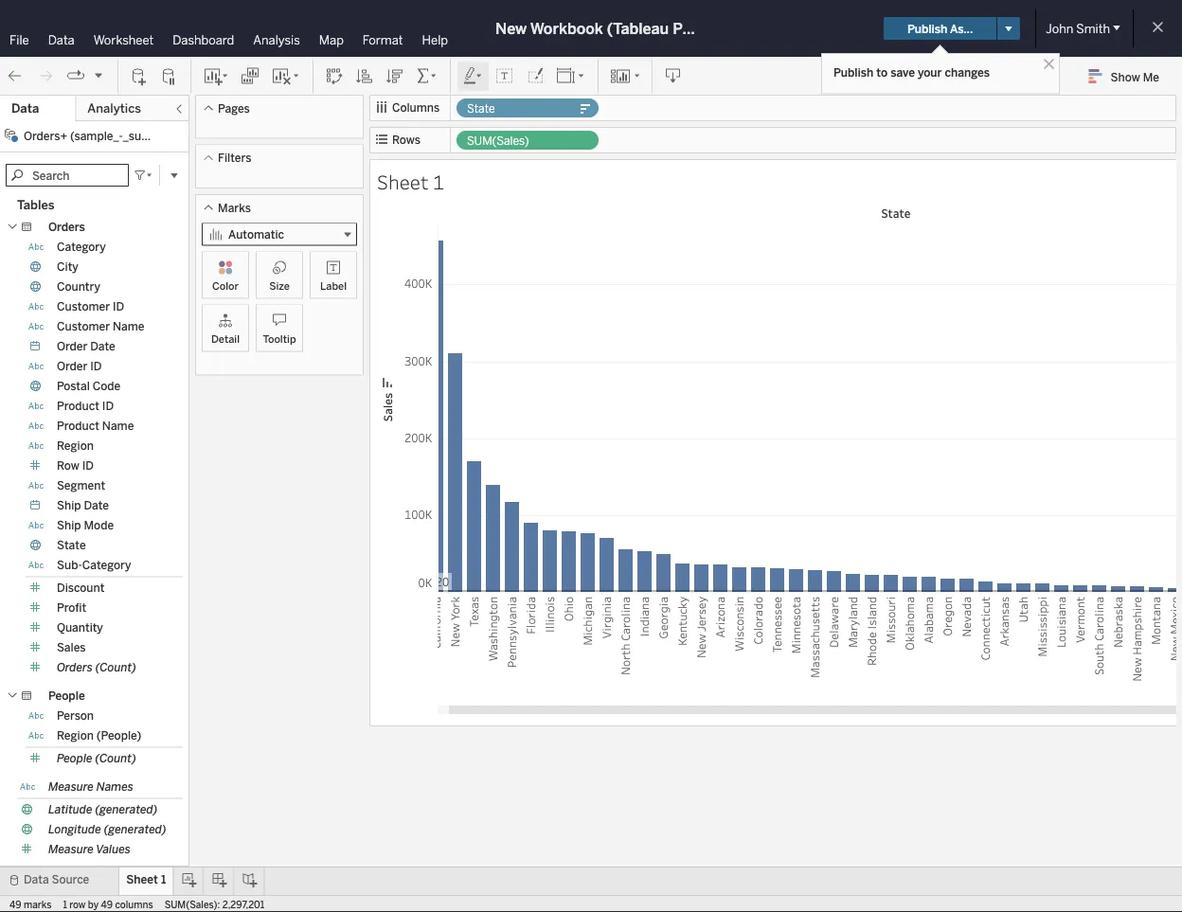 Task type: locate. For each thing, give the bounding box(es) containing it.
order up "order id"
[[57, 340, 87, 353]]

2 vertical spatial state
[[57, 538, 86, 552]]

0 vertical spatial date
[[90, 340, 115, 353]]

show me button
[[1080, 62, 1176, 91]]

(sample_-
[[70, 129, 123, 143]]

id for order id
[[90, 359, 102, 373]]

people for people (count)
[[57, 752, 92, 765]]

dashboard
[[173, 32, 234, 47]]

data down undo icon
[[11, 101, 39, 116]]

new data source image
[[130, 67, 149, 86]]

tooltip
[[263, 332, 296, 345]]

2 measure from the top
[[48, 842, 94, 856]]

2 region from the top
[[57, 729, 94, 743]]

workbook
[[530, 19, 603, 37]]

orders for orders
[[48, 220, 85, 234]]

order date
[[57, 340, 115, 353]]

0 vertical spatial state
[[467, 102, 495, 116]]

people up person at the left of the page
[[48, 689, 85, 703]]

orders down sales
[[57, 661, 93, 674]]

help
[[422, 32, 448, 47]]

date
[[90, 340, 115, 353], [84, 499, 109, 512]]

publish inside button
[[907, 22, 947, 35]]

order up postal on the left of page
[[57, 359, 87, 373]]

category up city
[[57, 240, 106, 254]]

code
[[93, 379, 120, 393]]

1 left row
[[63, 899, 67, 910]]

0 vertical spatial (generated)
[[95, 803, 158, 816]]

sales
[[57, 641, 86, 654]]

me
[[1143, 70, 1159, 84]]

1 vertical spatial product
[[57, 419, 99, 433]]

filters
[[218, 151, 251, 165]]

id for row id
[[82, 459, 94, 473]]

Indiana, State. Press Space to toggle selection. Press Escape to go back to the left margin. Use arrow keys to navigate headers text field
[[635, 593, 654, 707]]

name for customer name
[[113, 320, 144, 333]]

(generated) down names
[[95, 803, 158, 816]]

publish
[[907, 22, 947, 35], [833, 65, 874, 79]]

(tableau
[[607, 19, 669, 37]]

1 horizontal spatial sheet 1
[[377, 169, 444, 195]]

color
[[212, 279, 239, 292]]

sub-
[[57, 558, 82, 572]]

0 vertical spatial product
[[57, 399, 99, 413]]

(count) down (people)
[[95, 752, 136, 765]]

customer for customer name
[[57, 320, 110, 333]]

customer id
[[57, 300, 124, 314]]

data
[[48, 32, 75, 47], [11, 101, 39, 116], [24, 873, 49, 887]]

ship date
[[57, 499, 109, 512]]

1 vertical spatial (generated)
[[104, 823, 166, 836]]

measure
[[48, 780, 94, 794], [48, 842, 94, 856]]

region for region
[[57, 439, 94, 453]]

1 order from the top
[[57, 340, 87, 353]]

1 vertical spatial publish
[[833, 65, 874, 79]]

source
[[52, 873, 89, 887]]

id down code on the top of the page
[[102, 399, 114, 413]]

ship down segment
[[57, 499, 81, 512]]

0 vertical spatial region
[[57, 439, 94, 453]]

_superstore
[[123, 129, 186, 143]]

customer up 'order date'
[[57, 320, 110, 333]]

publish left as...
[[907, 22, 947, 35]]

show/hide cards image
[[610, 67, 640, 86]]

download image
[[664, 67, 683, 86]]

Pennsylvania, State. Press Space to toggle selection. Press Escape to go back to the left margin. Use arrow keys to navigate headers text field
[[502, 593, 521, 707]]

orders+
[[24, 129, 67, 143]]

sheet up the columns
[[126, 873, 158, 887]]

1 horizontal spatial state
[[467, 102, 495, 116]]

measure names
[[48, 780, 133, 794]]

2 product from the top
[[57, 419, 99, 433]]

sub-category
[[57, 558, 131, 572]]

1 vertical spatial sheet
[[126, 873, 158, 887]]

product down postal on the left of page
[[57, 399, 99, 413]]

profit
[[57, 601, 86, 615]]

product for product name
[[57, 419, 99, 433]]

tables
[[17, 197, 54, 213]]

New York, State. Press Space to toggle selection. Press Escape to go back to the left margin. Use arrow keys to navigate headers text field
[[445, 593, 464, 707]]

sheet 1 down rows
[[377, 169, 444, 195]]

show mark labels image
[[495, 67, 514, 86]]

country
[[57, 280, 100, 294]]

id up postal code
[[90, 359, 102, 373]]

2 vertical spatial 1
[[63, 899, 67, 910]]

data up marks in the bottom left of the page
[[24, 873, 49, 887]]

(count)
[[95, 661, 136, 674], [95, 752, 136, 765]]

quantity
[[57, 621, 103, 635]]

Nevada, State. Press Space to toggle selection. Press Escape to go back to the left margin. Use arrow keys to navigate headers text field
[[957, 593, 976, 707]]

customer name
[[57, 320, 144, 333]]

1 vertical spatial orders
[[57, 661, 93, 674]]

sheet 1 up the columns
[[126, 873, 166, 887]]

detail
[[211, 332, 240, 345]]

0 vertical spatial data
[[48, 32, 75, 47]]

id
[[113, 300, 124, 314], [90, 359, 102, 373], [102, 399, 114, 413], [82, 459, 94, 473]]

publish for publish as...
[[907, 22, 947, 35]]

marks
[[24, 899, 52, 910]]

1 vertical spatial region
[[57, 729, 94, 743]]

name for product name
[[102, 419, 134, 433]]

1 vertical spatial customer
[[57, 320, 110, 333]]

public)
[[673, 19, 723, 37]]

1 row by 49 columns
[[63, 899, 153, 910]]

(generated) up values
[[104, 823, 166, 836]]

sum(sales):
[[164, 899, 220, 910]]

region up row id
[[57, 439, 94, 453]]

date up mode
[[84, 499, 109, 512]]

1 measure from the top
[[48, 780, 94, 794]]

sheet 1
[[377, 169, 444, 195], [126, 873, 166, 887]]

Louisiana, State. Press Space to toggle selection. Press Escape to go back to the left margin. Use arrow keys to navigate headers text field
[[1051, 593, 1070, 707]]

id up customer name
[[113, 300, 124, 314]]

measure for measure values
[[48, 842, 94, 856]]

sorted ascending by sum of sales within state image
[[355, 67, 374, 86]]

sheet down rows
[[377, 169, 429, 195]]

2 (count) from the top
[[95, 752, 136, 765]]

1 vertical spatial date
[[84, 499, 109, 512]]

Arizona, State. Press Space to toggle selection. Press Escape to go back to the left margin. Use arrow keys to navigate headers text field
[[710, 593, 729, 707]]

state
[[467, 102, 495, 116], [881, 205, 911, 221], [57, 538, 86, 552]]

people up the measure names on the left
[[57, 752, 92, 765]]

1 vertical spatial name
[[102, 419, 134, 433]]

sorted descending by sum of sales within state image
[[385, 67, 404, 86], [381, 375, 395, 389]]

file
[[9, 32, 29, 47]]

region
[[57, 439, 94, 453], [57, 729, 94, 743]]

Colorado, State. Press Space to toggle selection. Press Escape to go back to the left margin. Use arrow keys to navigate headers text field
[[748, 593, 767, 707]]

order id
[[57, 359, 102, 373]]

new worksheet image
[[203, 67, 229, 86]]

California, State. Press Space to toggle selection. Press Escape to go back to the left margin. Use arrow keys to navigate headers text field
[[426, 593, 445, 707]]

Virginia, State. Press Space to toggle selection. Press Escape to go back to the left margin. Use arrow keys to navigate headers text field
[[597, 593, 616, 707]]

name down customer id
[[113, 320, 144, 333]]

measure up latitude
[[48, 780, 94, 794]]

49
[[9, 899, 21, 910], [101, 899, 113, 910]]

customer down country
[[57, 300, 110, 314]]

1 vertical spatial 1
[[161, 873, 166, 887]]

region (people)
[[57, 729, 141, 743]]

redo image
[[36, 67, 55, 86]]

1 down columns
[[433, 169, 444, 195]]

date for order date
[[90, 340, 115, 353]]

0 vertical spatial name
[[113, 320, 144, 333]]

category up discount at the left bottom of page
[[82, 558, 131, 572]]

show me
[[1111, 70, 1159, 84]]

0 vertical spatial (count)
[[95, 661, 136, 674]]

0 vertical spatial orders
[[48, 220, 85, 234]]

Oklahoma, State. Press Space to toggle selection. Press Escape to go back to the left margin. Use arrow keys to navigate headers text field
[[900, 593, 919, 707]]

orders down tables
[[48, 220, 85, 234]]

1 horizontal spatial 1
[[161, 873, 166, 887]]

(count) down the quantity
[[95, 661, 136, 674]]

0 vertical spatial sorted descending by sum of sales within state image
[[385, 67, 404, 86]]

order
[[57, 340, 87, 353], [57, 359, 87, 373]]

1 horizontal spatial publish
[[907, 22, 947, 35]]

1 vertical spatial sheet 1
[[126, 873, 166, 887]]

0 vertical spatial ship
[[57, 499, 81, 512]]

category
[[57, 240, 106, 254], [82, 558, 131, 572]]

0 vertical spatial order
[[57, 340, 87, 353]]

new workbook (tableau public)
[[495, 19, 723, 37]]

people (count)
[[57, 752, 136, 765]]

values
[[96, 842, 130, 856]]

analysis
[[253, 32, 300, 47]]

49 right by
[[101, 899, 113, 910]]

Florida, State. Press Space to toggle selection. Press Escape to go back to the left margin. Use arrow keys to navigate headers text field
[[521, 593, 540, 707]]

Delaware, State. Press Space to toggle selection. Press Escape to go back to the left margin. Use arrow keys to navigate headers text field
[[824, 593, 843, 707]]

product down 'product id'
[[57, 419, 99, 433]]

South Carolina, State. Press Space to toggle selection. Press Escape to go back to the left margin. Use arrow keys to navigate headers text field
[[1089, 593, 1108, 707]]

1 vertical spatial (count)
[[95, 752, 136, 765]]

49 left marks in the bottom left of the page
[[9, 899, 21, 910]]

0 vertical spatial measure
[[48, 780, 94, 794]]

person
[[57, 709, 94, 723]]

0 vertical spatial people
[[48, 689, 85, 703]]

Nebraska, State. Press Space to toggle selection. Press Escape to go back to the left margin. Use arrow keys to navigate headers text field
[[1108, 593, 1127, 707]]

1 vertical spatial ship
[[57, 519, 81, 532]]

id right row
[[82, 459, 94, 473]]

swap rows and columns image
[[325, 67, 344, 86]]

orders for orders (count)
[[57, 661, 93, 674]]

region down person at the left of the page
[[57, 729, 94, 743]]

0 vertical spatial customer
[[57, 300, 110, 314]]

measure down the 'longitude'
[[48, 842, 94, 856]]

Michigan, State. Press Space to toggle selection. Press Escape to go back to the left margin. Use arrow keys to navigate headers text field
[[578, 593, 597, 707]]

date for ship date
[[84, 499, 109, 512]]

0 horizontal spatial publish
[[833, 65, 874, 79]]

(generated) for latitude (generated)
[[95, 803, 158, 816]]

longitude (generated)
[[48, 823, 166, 836]]

0 horizontal spatial state
[[57, 538, 86, 552]]

1
[[433, 169, 444, 195], [161, 873, 166, 887], [63, 899, 67, 910]]

Tennessee, State. Press Space to toggle selection. Press Escape to go back to the left margin. Use arrow keys to navigate headers text field
[[767, 593, 786, 707]]

(count) for orders (count)
[[95, 661, 136, 674]]

Massachusetts, State. Press Space to toggle selection. Press Escape to go back to the left margin. Use arrow keys to navigate headers text field
[[805, 593, 824, 707]]

1 horizontal spatial sheet
[[377, 169, 429, 195]]

data up replay animation icon
[[48, 32, 75, 47]]

1 vertical spatial measure
[[48, 842, 94, 856]]

1 customer from the top
[[57, 300, 110, 314]]

save
[[891, 65, 915, 79]]

1 product from the top
[[57, 399, 99, 413]]

1 49 from the left
[[9, 899, 21, 910]]

Georgia, State. Press Space to toggle selection. Press Escape to go back to the left margin. Use arrow keys to navigate headers text field
[[654, 593, 672, 707]]

orders
[[48, 220, 85, 234], [57, 661, 93, 674]]

1 horizontal spatial 49
[[101, 899, 113, 910]]

0 horizontal spatial 1
[[63, 899, 67, 910]]

2 customer from the top
[[57, 320, 110, 333]]

measure values
[[48, 842, 130, 856]]

0 horizontal spatial sheet 1
[[126, 873, 166, 887]]

1 (count) from the top
[[95, 661, 136, 674]]

ship
[[57, 499, 81, 512], [57, 519, 81, 532]]

Oregon, State. Press Space to toggle selection. Press Escape to go back to the left margin. Use arrow keys to navigate headers text field
[[938, 593, 957, 707]]

highlight image
[[462, 67, 484, 86]]

(generated)
[[95, 803, 158, 816], [104, 823, 166, 836]]

customer
[[57, 300, 110, 314], [57, 320, 110, 333]]

collapse image
[[173, 103, 185, 115]]

publish left to
[[833, 65, 874, 79]]

longitude
[[48, 823, 101, 836]]

2 horizontal spatial 1
[[433, 169, 444, 195]]

1 up sum(sales):
[[161, 873, 166, 887]]

2 ship from the top
[[57, 519, 81, 532]]

1 vertical spatial people
[[57, 752, 92, 765]]

2 order from the top
[[57, 359, 87, 373]]

segment
[[57, 479, 105, 493]]

2 horizontal spatial state
[[881, 205, 911, 221]]

Mississippi, State. Press Space to toggle selection. Press Escape to go back to the left margin. Use arrow keys to navigate headers text field
[[1032, 593, 1051, 707]]

New Mexico, State. Press Space to toggle selection. Press Escape to go back to the left margin. Use arrow keys to navigate headers text field
[[1165, 593, 1182, 707]]

latitude
[[48, 803, 92, 816]]

sheet
[[377, 169, 429, 195], [126, 873, 158, 887]]

1 ship from the top
[[57, 499, 81, 512]]

people
[[48, 689, 85, 703], [57, 752, 92, 765]]

0 vertical spatial publish
[[907, 22, 947, 35]]

pages
[[218, 101, 250, 115]]

date down customer name
[[90, 340, 115, 353]]

ship down ship date
[[57, 519, 81, 532]]

0 horizontal spatial 49
[[9, 899, 21, 910]]

name down 'product id'
[[102, 419, 134, 433]]

1 vertical spatial order
[[57, 359, 87, 373]]

1 region from the top
[[57, 439, 94, 453]]

name
[[113, 320, 144, 333], [102, 419, 134, 433]]



Task type: vqa. For each thing, say whether or not it's contained in the screenshot.
'AND'
no



Task type: describe. For each thing, give the bounding box(es) containing it.
names
[[96, 780, 133, 794]]

id for product id
[[102, 399, 114, 413]]

worksheet
[[93, 32, 154, 47]]

Alabama, State. Press Space to toggle selection. Press Escape to go back to the left margin. Use arrow keys to navigate headers text field
[[919, 593, 938, 707]]

changes
[[945, 65, 990, 79]]

size
[[269, 279, 290, 292]]

smith
[[1076, 21, 1110, 36]]

fit image
[[556, 67, 586, 86]]

North Carolina, State. Press Space to toggle selection. Press Escape to go back to the left margin. Use arrow keys to navigate headers text field
[[616, 593, 635, 707]]

ship for ship date
[[57, 499, 81, 512]]

publish as...
[[907, 22, 973, 35]]

id for customer id
[[113, 300, 124, 314]]

Rhode Island, State. Press Space to toggle selection. Press Escape to go back to the left margin. Use arrow keys to navigate headers text field
[[862, 593, 881, 707]]

measure for measure names
[[48, 780, 94, 794]]

john smith
[[1046, 21, 1110, 36]]

1 vertical spatial category
[[82, 558, 131, 572]]

sum(sales)
[[467, 134, 529, 148]]

format
[[363, 32, 403, 47]]

replay animation image
[[66, 67, 85, 85]]

row
[[69, 899, 86, 910]]

by
[[88, 899, 99, 910]]

postal
[[57, 379, 90, 393]]

(count) for people (count)
[[95, 752, 136, 765]]

show
[[1111, 70, 1140, 84]]

marks. press enter to open the view data window.. use arrow keys to navigate data visualization elements. image
[[438, 223, 1182, 593]]

Arkansas, State. Press Space to toggle selection. Press Escape to go back to the left margin. Use arrow keys to navigate headers text field
[[994, 593, 1013, 707]]

columns
[[115, 899, 153, 910]]

product for product id
[[57, 399, 99, 413]]

Vermont, State. Press Space to toggle selection. Press Escape to go back to the left margin. Use arrow keys to navigate headers text field
[[1070, 593, 1089, 707]]

to
[[876, 65, 888, 79]]

duplicate image
[[241, 67, 260, 86]]

publish to save your changes
[[833, 65, 990, 79]]

Minnesota, State. Press Space to toggle selection. Press Escape to go back to the left margin. Use arrow keys to navigate headers text field
[[786, 593, 805, 707]]

close image
[[1040, 55, 1058, 73]]

order for order id
[[57, 359, 87, 373]]

Wisconsin, State. Press Space to toggle selection. Press Escape to go back to the left margin. Use arrow keys to navigate headers text field
[[729, 593, 748, 707]]

orders (count)
[[57, 661, 136, 674]]

row id
[[57, 459, 94, 473]]

format workbook image
[[526, 67, 545, 86]]

Texas, State. Press Space to toggle selection. Press Escape to go back to the left margin. Use arrow keys to navigate headers text field
[[464, 593, 483, 707]]

2 49 from the left
[[101, 899, 113, 910]]

publish for publish to save your changes
[[833, 65, 874, 79]]

analytics
[[87, 101, 141, 116]]

replay animation image
[[93, 69, 104, 81]]

sum(sales): 2,297,201
[[164, 899, 264, 910]]

Montana, State. Press Space to toggle selection. Press Escape to go back to the left margin. Use arrow keys to navigate headers text field
[[1146, 593, 1165, 707]]

ship for ship mode
[[57, 519, 81, 532]]

1 vertical spatial state
[[881, 205, 911, 221]]

Illinois, State. Press Space to toggle selection. Press Escape to go back to the left margin. Use arrow keys to navigate headers text field
[[540, 593, 559, 707]]

Ohio, State. Press Space to toggle selection. Press Escape to go back to the left margin. Use arrow keys to navigate headers text field
[[559, 593, 578, 707]]

undo image
[[6, 67, 25, 86]]

2 vertical spatial data
[[24, 873, 49, 887]]

Missouri, State. Press Space to toggle selection. Press Escape to go back to the left margin. Use arrow keys to navigate headers text field
[[881, 593, 900, 707]]

Maryland, State. Press Space to toggle selection. Press Escape to go back to the left margin. Use arrow keys to navigate headers text field
[[843, 593, 862, 707]]

customer for customer id
[[57, 300, 110, 314]]

columns
[[392, 101, 440, 115]]

product name
[[57, 419, 134, 433]]

1 vertical spatial sorted descending by sum of sales within state image
[[381, 375, 395, 389]]

0 vertical spatial sheet 1
[[377, 169, 444, 195]]

map
[[319, 32, 344, 47]]

product id
[[57, 399, 114, 413]]

Utah, State. Press Space to toggle selection. Press Escape to go back to the left margin. Use arrow keys to navigate headers text field
[[1013, 593, 1032, 707]]

Search text field
[[6, 164, 129, 187]]

Kentucky, State. Press Space to toggle selection. Press Escape to go back to the left margin. Use arrow keys to navigate headers text field
[[672, 593, 691, 707]]

row
[[57, 459, 79, 473]]

49 marks
[[9, 899, 52, 910]]

data source
[[24, 873, 89, 887]]

clear sheet image
[[271, 67, 301, 86]]

mode
[[84, 519, 114, 532]]

region for region (people)
[[57, 729, 94, 743]]

orders+ (sample_-_superstore (1))
[[24, 129, 208, 143]]

city
[[57, 260, 78, 274]]

marks
[[218, 201, 251, 215]]

New Hampshire, State. Press Space to toggle selection. Press Escape to go back to the left margin. Use arrow keys to navigate headers text field
[[1127, 593, 1146, 707]]

0 vertical spatial sheet
[[377, 169, 429, 195]]

order for order date
[[57, 340, 87, 353]]

New Jersey, State. Press Space to toggle selection. Press Escape to go back to the left margin. Use arrow keys to navigate headers text field
[[691, 593, 710, 707]]

rows
[[392, 133, 420, 147]]

your
[[918, 65, 942, 79]]

publish as... button
[[884, 17, 997, 40]]

(people)
[[96, 729, 141, 743]]

postal code
[[57, 379, 120, 393]]

1 vertical spatial data
[[11, 101, 39, 116]]

Washington, State. Press Space to toggle selection. Press Escape to go back to the left margin. Use arrow keys to navigate headers text field
[[483, 593, 502, 707]]

Connecticut, State. Press Space to toggle selection. Press Escape to go back to the left margin. Use arrow keys to navigate headers text field
[[976, 593, 994, 707]]

as...
[[950, 22, 973, 35]]

totals image
[[416, 67, 439, 86]]

latitude (generated)
[[48, 803, 158, 816]]

0 horizontal spatial sheet
[[126, 873, 158, 887]]

0 vertical spatial category
[[57, 240, 106, 254]]

0 vertical spatial 1
[[433, 169, 444, 195]]

john
[[1046, 21, 1073, 36]]

pause auto updates image
[[160, 67, 179, 86]]

2,297,201
[[222, 899, 264, 910]]

new
[[495, 19, 527, 37]]

people for people
[[48, 689, 85, 703]]

(1))
[[189, 129, 208, 143]]

discount
[[57, 581, 105, 595]]

ship mode
[[57, 519, 114, 532]]

(generated) for longitude (generated)
[[104, 823, 166, 836]]

label
[[320, 279, 347, 292]]



